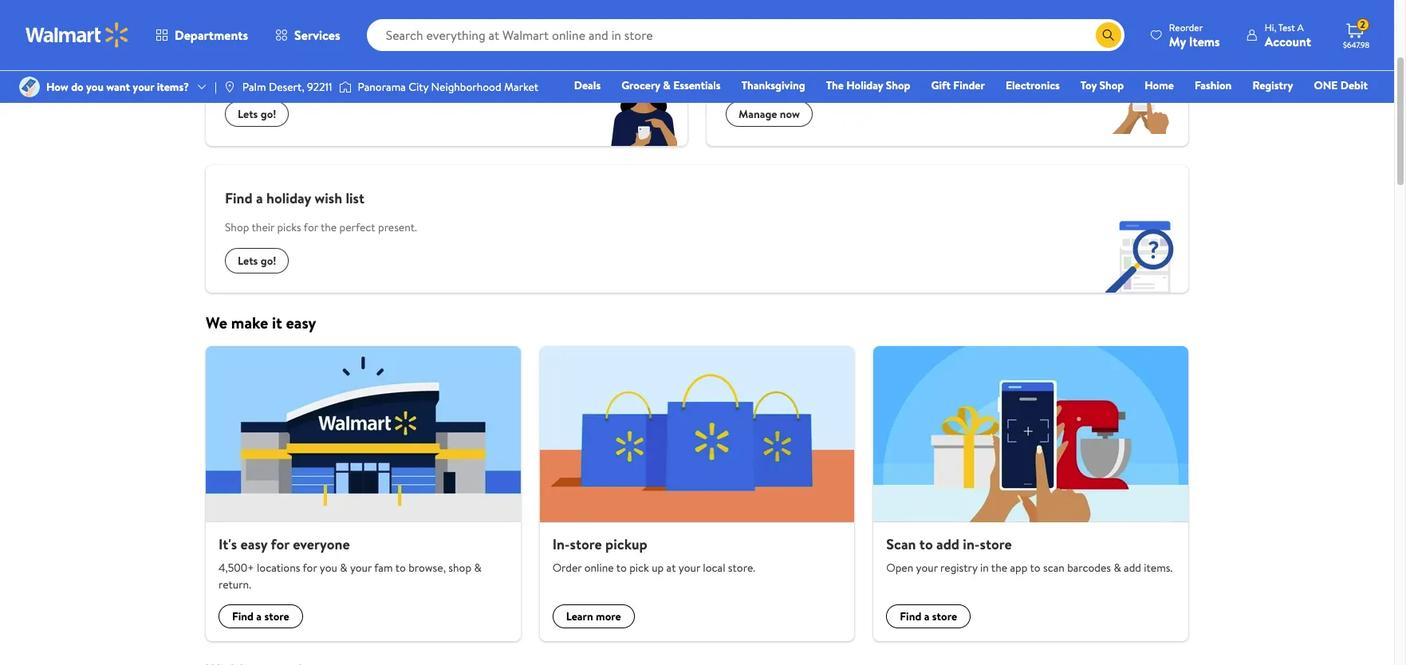 Task type: describe. For each thing, give the bounding box(es) containing it.
add a few of your favorite things.
[[225, 73, 385, 89]]

a
[[1298, 20, 1305, 34]]

clear search field text image
[[1077, 28, 1090, 41]]

0 vertical spatial you
[[86, 79, 104, 95]]

picks
[[277, 219, 301, 235]]

lets go! button for find
[[225, 248, 289, 274]]

app
[[1011, 560, 1028, 576]]

local
[[703, 560, 726, 576]]

easy inside 'it's easy for everyone 4,500+ locations for you & your fam to browse, shop & return.'
[[241, 535, 268, 554]]

your inside in-store pickup order online to pick up at your local store.
[[679, 560, 701, 576]]

holiday for create
[[281, 41, 326, 61]]

you inside 'it's easy for everyone 4,500+ locations for you & your fam to browse, shop & return.'
[[320, 560, 337, 576]]

in-store pickup list item
[[530, 346, 865, 642]]

desert,
[[269, 79, 305, 95]]

one
[[1315, 77, 1339, 93]]

debit
[[1341, 77, 1369, 93]]

present.
[[378, 219, 417, 235]]

barcodes
[[1068, 560, 1112, 576]]

to right scan
[[920, 535, 933, 554]]

time,
[[860, 73, 884, 89]]

search icon image
[[1103, 29, 1116, 41]]

neighborhood
[[431, 79, 502, 95]]

things.
[[353, 73, 385, 89]]

order
[[553, 560, 582, 576]]

perfect
[[340, 219, 376, 235]]

0 horizontal spatial shop
[[225, 219, 249, 235]]

make
[[231, 312, 268, 334]]

store inside in-store pickup order online to pick up at your local store.
[[570, 535, 602, 554]]

1 horizontal spatial shop
[[886, 77, 911, 93]]

deals
[[574, 77, 601, 93]]

do
[[71, 79, 84, 95]]

account
[[1265, 32, 1312, 50]]

1 vertical spatial for
[[271, 535, 290, 554]]

any
[[841, 73, 857, 89]]

your right want
[[133, 79, 154, 95]]

open
[[887, 560, 914, 576]]

departments
[[175, 26, 248, 44]]

find for it's
[[232, 609, 254, 625]]

walmart+
[[1321, 100, 1369, 116]]

grocery & essentials link
[[615, 77, 728, 94]]

your up replace
[[779, 41, 807, 61]]

92211
[[307, 79, 332, 95]]

manage your list. add or replace items at any time, from anywhere. manage now. image
[[1101, 58, 1189, 146]]

& right shop
[[474, 560, 482, 576]]

wish for create a holiday wish list
[[329, 41, 357, 61]]

thanksgiving
[[742, 77, 806, 93]]

the
[[826, 77, 844, 93]]

of
[[275, 73, 286, 89]]

grocery
[[622, 77, 661, 93]]

services button
[[262, 16, 354, 54]]

registry link
[[1246, 77, 1301, 94]]

the inside scan to add in-store open your registry in the app to scan barcodes & add items.
[[992, 560, 1008, 576]]

everyone
[[293, 535, 350, 554]]

fam
[[374, 560, 393, 576]]

find a store for to
[[900, 609, 958, 625]]

electronics link
[[999, 77, 1068, 94]]

favorite
[[313, 73, 350, 89]]

manage now
[[739, 106, 800, 122]]

& down everyone
[[340, 560, 348, 576]]

want
[[106, 79, 130, 95]]

find a holiday wish list
[[225, 188, 365, 208]]

2
[[1361, 18, 1366, 31]]

it's
[[219, 535, 237, 554]]

find a holiday wish list. shop their picks for the perfect present. let's go! image
[[1101, 205, 1189, 293]]

or
[[748, 73, 759, 89]]

0 vertical spatial at
[[829, 73, 838, 89]]

registry
[[1253, 77, 1294, 93]]

find for scan
[[900, 609, 922, 625]]

hi,
[[1265, 20, 1277, 34]]

reorder my items
[[1170, 20, 1221, 50]]

|
[[215, 79, 217, 95]]

my
[[1170, 32, 1187, 50]]

wish for find a holiday wish list
[[315, 188, 342, 208]]

learn more
[[566, 609, 621, 625]]

their
[[252, 219, 275, 235]]

scan
[[1044, 560, 1065, 576]]

essentials
[[674, 77, 721, 93]]

find a store for easy
[[232, 609, 289, 625]]

toy shop link
[[1074, 77, 1132, 94]]

market
[[504, 79, 539, 95]]

in-
[[963, 535, 980, 554]]

registry
[[941, 560, 978, 576]]

manage now button
[[726, 101, 813, 127]]

we make it easy
[[206, 312, 316, 334]]

to inside in-store pickup order online to pick up at your local store.
[[617, 560, 627, 576]]

1 horizontal spatial easy
[[286, 312, 316, 334]]

1 horizontal spatial add
[[1124, 560, 1142, 576]]

create a holiday wish list
[[225, 41, 379, 61]]

palm desert, 92211
[[242, 79, 332, 95]]

create
[[225, 41, 267, 61]]

your right the of
[[288, 73, 310, 89]]

add or replace items at any time, from anywhere.
[[726, 73, 962, 89]]

gift finder
[[932, 77, 985, 93]]

reorder
[[1170, 20, 1204, 34]]

shop their picks for the perfect present.
[[225, 219, 417, 235]]

4,500+
[[219, 560, 254, 576]]

your inside 'it's easy for everyone 4,500+ locations for you & your fam to browse, shop & return.'
[[350, 560, 372, 576]]

& inside scan to add in-store open your registry in the app to scan barcodes & add items.
[[1114, 560, 1122, 576]]

manage your list
[[726, 41, 829, 61]]

walmart image
[[26, 22, 129, 48]]



Task type: locate. For each thing, give the bounding box(es) containing it.
2 lets from the top
[[238, 253, 258, 269]]

manage left "now"
[[739, 106, 778, 122]]

0 horizontal spatial you
[[86, 79, 104, 95]]

 image for how
[[19, 77, 40, 97]]

it's easy for everyone list item
[[196, 346, 530, 642]]

Search search field
[[367, 19, 1125, 51]]

find up the their
[[225, 188, 253, 208]]

thanksgiving link
[[735, 77, 813, 94]]

1 horizontal spatial find a store
[[900, 609, 958, 625]]

fashion link
[[1188, 77, 1240, 94]]

the left perfect
[[321, 219, 337, 235]]

anywhere.
[[913, 73, 962, 89]]

for down everyone
[[303, 560, 317, 576]]

online
[[585, 560, 614, 576]]

& right barcodes
[[1114, 560, 1122, 576]]

the right in
[[992, 560, 1008, 576]]

to inside 'it's easy for everyone 4,500+ locations for you & your fam to browse, shop & return.'
[[396, 560, 406, 576]]

0 vertical spatial go!
[[261, 106, 276, 122]]

lets down the their
[[238, 253, 258, 269]]

lets go! button down the their
[[225, 248, 289, 274]]

in
[[981, 560, 989, 576]]

holiday up the add a few of your favorite things.
[[281, 41, 326, 61]]

find inside 'scan to add in-store' list item
[[900, 609, 922, 625]]

holiday
[[281, 41, 326, 61], [267, 188, 311, 208]]

 image for panorama
[[339, 79, 352, 95]]

1 horizontal spatial add
[[726, 73, 746, 89]]

list up things.
[[361, 41, 379, 61]]

store inside scan to add in-store open your registry in the app to scan barcodes & add items.
[[980, 535, 1012, 554]]

 image left how on the left top of the page
[[19, 77, 40, 97]]

 image
[[223, 81, 236, 93]]

wish up favorite
[[329, 41, 357, 61]]

2 find a store from the left
[[900, 609, 958, 625]]

0 vertical spatial lets go! button
[[225, 101, 289, 127]]

0 horizontal spatial  image
[[19, 77, 40, 97]]

from
[[887, 73, 911, 89]]

toy shop
[[1081, 77, 1125, 93]]

1 vertical spatial add
[[1124, 560, 1142, 576]]

1 vertical spatial easy
[[241, 535, 268, 554]]

2 horizontal spatial shop
[[1100, 77, 1125, 93]]

for right picks in the left of the page
[[304, 219, 318, 235]]

0 horizontal spatial easy
[[241, 535, 268, 554]]

find a store inside 'scan to add in-store' list item
[[900, 609, 958, 625]]

$647.98
[[1344, 39, 1370, 50]]

1 vertical spatial lets
[[238, 253, 258, 269]]

1 vertical spatial at
[[667, 560, 676, 576]]

lets for create
[[238, 106, 258, 122]]

holiday up picks in the left of the page
[[267, 188, 311, 208]]

add
[[225, 73, 245, 89], [726, 73, 746, 89]]

shop right toy
[[1100, 77, 1125, 93]]

1 horizontal spatial at
[[829, 73, 838, 89]]

add for create a holiday wish list
[[225, 73, 245, 89]]

go! down palm
[[261, 106, 276, 122]]

wish up shop their picks for the perfect present.
[[315, 188, 342, 208]]

lets go! for create
[[238, 106, 276, 122]]

for up locations
[[271, 535, 290, 554]]

1 vertical spatial manage
[[739, 106, 778, 122]]

go!
[[261, 106, 276, 122], [261, 253, 276, 269]]

0 vertical spatial easy
[[286, 312, 316, 334]]

scan to add in-store open your registry in the app to scan barcodes & add items.
[[887, 535, 1173, 576]]

1 lets go! button from the top
[[225, 101, 289, 127]]

scan to add in-store list item
[[865, 346, 1199, 642]]

 image
[[19, 77, 40, 97], [339, 79, 352, 95]]

to right fam
[[396, 560, 406, 576]]

1 lets go! from the top
[[238, 106, 276, 122]]

0 vertical spatial lets
[[238, 106, 258, 122]]

gift finder link
[[925, 77, 993, 94]]

add
[[937, 535, 960, 554], [1124, 560, 1142, 576]]

1 find a store from the left
[[232, 609, 289, 625]]

create a holiday wish list. add a few of your favorite things. let's go! image
[[600, 58, 688, 146]]

services
[[295, 26, 340, 44]]

1 horizontal spatial the
[[992, 560, 1008, 576]]

0 vertical spatial add
[[937, 535, 960, 554]]

find inside "it's easy for everyone" list item
[[232, 609, 254, 625]]

list for find a holiday wish list
[[346, 188, 365, 208]]

1 add from the left
[[225, 73, 245, 89]]

store up in
[[980, 535, 1012, 554]]

home link
[[1138, 77, 1182, 94]]

hi, test a account
[[1265, 20, 1312, 50]]

shop right time, on the top right
[[886, 77, 911, 93]]

list
[[196, 346, 1199, 642]]

holiday for find
[[267, 188, 311, 208]]

0 vertical spatial for
[[304, 219, 318, 235]]

to
[[920, 535, 933, 554], [396, 560, 406, 576], [617, 560, 627, 576], [1031, 560, 1041, 576]]

to right "app"
[[1031, 560, 1041, 576]]

your right open
[[917, 560, 938, 576]]

add left in-
[[937, 535, 960, 554]]

items?
[[157, 79, 189, 95]]

find down return.
[[232, 609, 254, 625]]

1 vertical spatial lets go!
[[238, 253, 276, 269]]

0 vertical spatial lets go!
[[238, 106, 276, 122]]

manage for manage your list
[[726, 41, 776, 61]]

0 horizontal spatial find a store
[[232, 609, 289, 625]]

2 add from the left
[[726, 73, 746, 89]]

go! for create
[[261, 106, 276, 122]]

home
[[1145, 77, 1175, 93]]

return.
[[219, 577, 251, 593]]

1 horizontal spatial  image
[[339, 79, 352, 95]]

electronics
[[1006, 77, 1060, 93]]

locations
[[257, 560, 300, 576]]

we
[[206, 312, 227, 334]]

test
[[1279, 20, 1296, 34]]

lets go! for find
[[238, 253, 276, 269]]

you down everyone
[[320, 560, 337, 576]]

go! down the their
[[261, 253, 276, 269]]

0 vertical spatial the
[[321, 219, 337, 235]]

store inside "it's easy for everyone" list item
[[265, 609, 289, 625]]

&
[[663, 77, 671, 93], [340, 560, 348, 576], [474, 560, 482, 576], [1114, 560, 1122, 576]]

items
[[1190, 32, 1221, 50]]

2 $647.98
[[1344, 18, 1370, 50]]

for
[[304, 219, 318, 235], [271, 535, 290, 554], [303, 560, 317, 576]]

add left or
[[726, 73, 746, 89]]

1 vertical spatial go!
[[261, 253, 276, 269]]

your left fam
[[350, 560, 372, 576]]

0 horizontal spatial at
[[667, 560, 676, 576]]

lets go! button for create
[[225, 101, 289, 127]]

scan
[[887, 535, 917, 554]]

panorama
[[358, 79, 406, 95]]

0 horizontal spatial add
[[937, 535, 960, 554]]

items
[[800, 73, 826, 89]]

list up items
[[810, 41, 829, 61]]

lets go! button
[[225, 101, 289, 127], [225, 248, 289, 274]]

shop left the their
[[225, 219, 249, 235]]

lets go! down palm
[[238, 106, 276, 122]]

find a store
[[232, 609, 289, 625], [900, 609, 958, 625]]

shop
[[449, 560, 472, 576]]

find a store inside "it's easy for everyone" list item
[[232, 609, 289, 625]]

store down locations
[[265, 609, 289, 625]]

departments button
[[142, 16, 262, 54]]

now
[[780, 106, 800, 122]]

holiday
[[847, 77, 884, 93]]

0 horizontal spatial add
[[225, 73, 245, 89]]

your
[[779, 41, 807, 61], [288, 73, 310, 89], [133, 79, 154, 95], [350, 560, 372, 576], [679, 560, 701, 576], [917, 560, 938, 576]]

you right do
[[86, 79, 104, 95]]

pick
[[630, 560, 649, 576]]

1 vertical spatial lets go! button
[[225, 248, 289, 274]]

wish
[[329, 41, 357, 61], [315, 188, 342, 208]]

list for create a holiday wish list
[[361, 41, 379, 61]]

browse,
[[409, 560, 446, 576]]

 image left things.
[[339, 79, 352, 95]]

1 go! from the top
[[261, 106, 276, 122]]

add left items.
[[1124, 560, 1142, 576]]

easy
[[286, 312, 316, 334], [241, 535, 268, 554]]

1 vertical spatial the
[[992, 560, 1008, 576]]

2 lets go! from the top
[[238, 253, 276, 269]]

at inside in-store pickup order online to pick up at your local store.
[[667, 560, 676, 576]]

lets down palm
[[238, 106, 258, 122]]

manage for manage now
[[739, 106, 778, 122]]

easy right it
[[286, 312, 316, 334]]

list up perfect
[[346, 188, 365, 208]]

lets go! button down palm
[[225, 101, 289, 127]]

your left local
[[679, 560, 701, 576]]

store up the 'online'
[[570, 535, 602, 554]]

the
[[321, 219, 337, 235], [992, 560, 1008, 576]]

2 lets go! button from the top
[[225, 248, 289, 274]]

walmart+ link
[[1314, 99, 1376, 117]]

1 lets from the top
[[238, 106, 258, 122]]

at left any
[[829, 73, 838, 89]]

palm
[[242, 79, 266, 95]]

replace
[[761, 73, 797, 89]]

go! for find
[[261, 253, 276, 269]]

lets for find
[[238, 253, 258, 269]]

1 vertical spatial wish
[[315, 188, 342, 208]]

at right 'up'
[[667, 560, 676, 576]]

one debit link
[[1307, 77, 1376, 94]]

Walmart Site-Wide search field
[[367, 19, 1125, 51]]

2 go! from the top
[[261, 253, 276, 269]]

lets
[[238, 106, 258, 122], [238, 253, 258, 269]]

how do you want your items?
[[46, 79, 189, 95]]

1 horizontal spatial you
[[320, 560, 337, 576]]

few
[[255, 73, 273, 89]]

& right grocery
[[663, 77, 671, 93]]

find a store down return.
[[232, 609, 289, 625]]

list containing it's easy for everyone
[[196, 346, 1199, 642]]

your inside scan to add in-store open your registry in the app to scan barcodes & add items.
[[917, 560, 938, 576]]

deals link
[[567, 77, 608, 94]]

at
[[829, 73, 838, 89], [667, 560, 676, 576]]

0 vertical spatial holiday
[[281, 41, 326, 61]]

0 vertical spatial manage
[[726, 41, 776, 61]]

city
[[409, 79, 429, 95]]

1 vertical spatial holiday
[[267, 188, 311, 208]]

in-
[[553, 535, 570, 554]]

2 vertical spatial for
[[303, 560, 317, 576]]

one debit walmart+
[[1315, 77, 1369, 116]]

manage inside "button"
[[739, 106, 778, 122]]

how
[[46, 79, 68, 95]]

grocery & essentials
[[622, 77, 721, 93]]

in-store pickup order online to pick up at your local store.
[[553, 535, 756, 576]]

add right |
[[225, 73, 245, 89]]

list
[[361, 41, 379, 61], [810, 41, 829, 61], [346, 188, 365, 208]]

the holiday shop link
[[819, 77, 918, 94]]

add for manage your list
[[726, 73, 746, 89]]

gift
[[932, 77, 951, 93]]

to left pick
[[617, 560, 627, 576]]

toy
[[1081, 77, 1097, 93]]

0 horizontal spatial the
[[321, 219, 337, 235]]

a
[[271, 41, 278, 61], [247, 73, 253, 89], [256, 188, 263, 208], [256, 609, 262, 625], [925, 609, 930, 625]]

find down open
[[900, 609, 922, 625]]

lets go! down the their
[[238, 253, 276, 269]]

find a store down open
[[900, 609, 958, 625]]

store down registry
[[933, 609, 958, 625]]

0 vertical spatial wish
[[329, 41, 357, 61]]

1 vertical spatial you
[[320, 560, 337, 576]]

fashion
[[1195, 77, 1232, 93]]

easy right it's
[[241, 535, 268, 554]]

manage up or
[[726, 41, 776, 61]]

it
[[272, 312, 282, 334]]

panorama city neighborhood market
[[358, 79, 539, 95]]



Task type: vqa. For each thing, say whether or not it's contained in the screenshot.
$1.83 10.2 ¢/ea Great Value Large White Eggs, 18 Count
no



